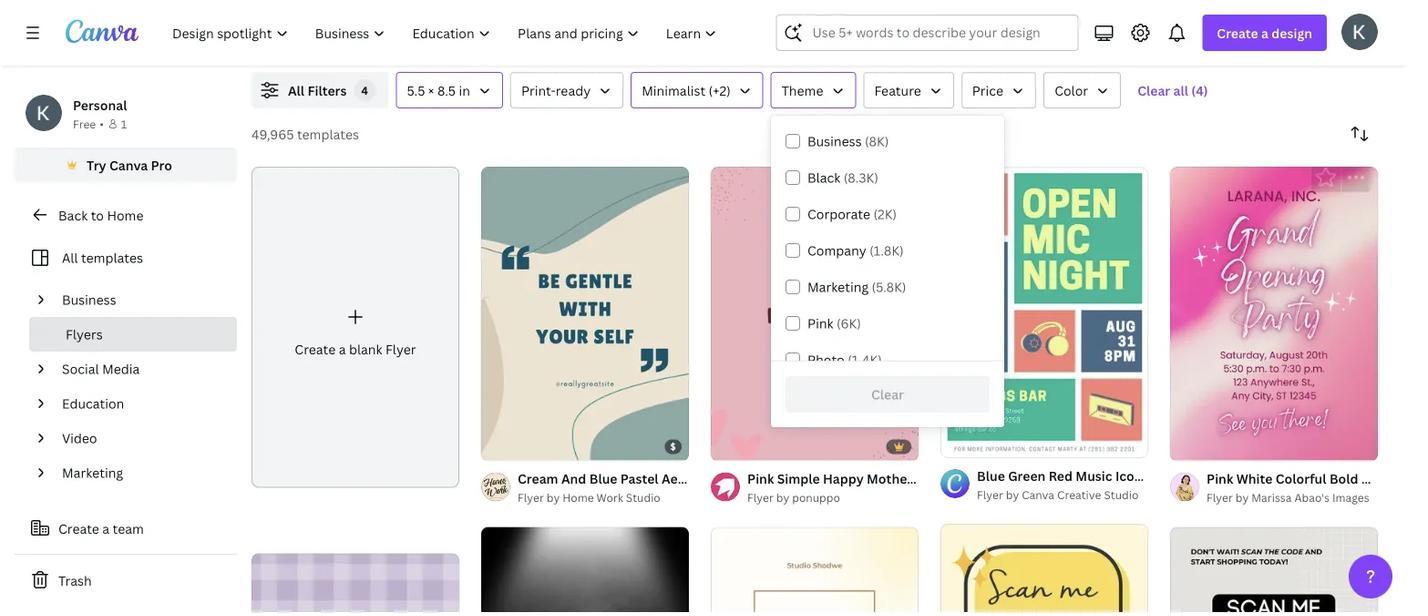 Task type: locate. For each thing, give the bounding box(es) containing it.
beige modern qr code place promotion flyer image
[[1171, 528, 1379, 614]]

create left blank at the bottom of the page
[[295, 341, 336, 358]]

marketing for marketing
[[62, 465, 123, 482]]

simple
[[778, 471, 820, 488]]

pink left (6k) in the right bottom of the page
[[808, 315, 834, 332]]

business up flyers
[[62, 291, 116, 309]]

a for blank
[[339, 341, 346, 358]]

flyer by home work studio link
[[518, 489, 689, 508]]

all
[[288, 82, 305, 99], [62, 249, 78, 267]]

by down white
[[1236, 491, 1250, 506]]

0 horizontal spatial studio
[[626, 491, 661, 506]]

0 vertical spatial create
[[1218, 24, 1259, 41]]

1 horizontal spatial a
[[339, 341, 346, 358]]

1 vertical spatial marketing
[[62, 465, 123, 482]]

0 vertical spatial marketing
[[808, 279, 869, 296]]

home left work
[[563, 491, 594, 506]]

abao's
[[1295, 491, 1330, 506]]

all for all templates
[[62, 249, 78, 267]]

create
[[1218, 24, 1259, 41], [295, 341, 336, 358], [58, 520, 99, 538]]

1 vertical spatial clear
[[872, 386, 905, 404]]

free •
[[73, 116, 104, 131]]

a left design
[[1262, 24, 1269, 41]]

1 vertical spatial all
[[62, 249, 78, 267]]

flyer inside pink simple happy mother's day (flyer) flyer by ponuppo
[[748, 491, 774, 506]]

studio right work
[[626, 491, 661, 506]]

studio down blue green red music icons open mic night flyer link
[[1105, 488, 1139, 503]]

all left 'filters'
[[288, 82, 305, 99]]

a inside button
[[102, 520, 110, 538]]

pink left white
[[1207, 471, 1234, 488]]

1 horizontal spatial marketing
[[808, 279, 869, 296]]

flyer right blank at the bottom of the page
[[386, 341, 416, 358]]

create a team button
[[15, 511, 237, 547]]

(4)
[[1192, 82, 1209, 99]]

2 horizontal spatial create
[[1218, 24, 1259, 41]]

clear
[[1138, 82, 1171, 99], [872, 386, 905, 404]]

create a team
[[58, 520, 144, 538]]

flyer
[[386, 341, 416, 358], [1252, 467, 1283, 485], [978, 488, 1004, 503], [518, 491, 544, 506], [748, 491, 774, 506], [1207, 491, 1234, 506]]

1 vertical spatial a
[[339, 341, 346, 358]]

1 horizontal spatial canva
[[1022, 488, 1055, 503]]

pink inside pink white colorful bold neon g flyer by marissa abao's images
[[1207, 471, 1234, 488]]

trash link
[[15, 563, 237, 599]]

1 horizontal spatial templates
[[297, 125, 359, 143]]

0 vertical spatial home
[[107, 207, 144, 224]]

home for to
[[107, 207, 144, 224]]

(8.3k)
[[844, 169, 879, 186]]

marketing down company
[[808, 279, 869, 296]]

1 vertical spatial templates
[[81, 249, 143, 267]]

templates for all templates
[[81, 249, 143, 267]]

1 vertical spatial business
[[62, 291, 116, 309]]

0 horizontal spatial marketing
[[62, 465, 123, 482]]

video link
[[55, 421, 226, 456]]

5.5 × 8.5 in button
[[396, 72, 503, 109]]

pink for pink (6k)
[[808, 315, 834, 332]]

0 horizontal spatial business
[[62, 291, 116, 309]]

business for business
[[62, 291, 116, 309]]

photo
[[808, 352, 845, 369]]

create left team
[[58, 520, 99, 538]]

2 vertical spatial a
[[102, 520, 110, 538]]

clear for clear
[[872, 386, 905, 404]]

kendall parks image
[[1342, 13, 1379, 50]]

0 vertical spatial business
[[808, 133, 862, 150]]

by down green
[[1007, 488, 1020, 503]]

1 vertical spatial canva
[[1022, 488, 1055, 503]]

5.5 × 8.5 in
[[407, 82, 471, 99]]

a for design
[[1262, 24, 1269, 41]]

a inside dropdown button
[[1262, 24, 1269, 41]]

canva inside button
[[109, 156, 148, 174]]

0 vertical spatial all
[[288, 82, 305, 99]]

0 horizontal spatial home
[[107, 207, 144, 224]]

night
[[1215, 467, 1249, 485]]

flyer left work
[[518, 491, 544, 506]]

5.5
[[407, 82, 425, 99]]

1 horizontal spatial pink
[[808, 315, 834, 332]]

personal
[[73, 96, 127, 114]]

media
[[102, 361, 140, 378]]

1 vertical spatial home
[[563, 491, 594, 506]]

a for team
[[102, 520, 110, 538]]

daily motivation quote social media template (flyer) image
[[252, 554, 460, 614]]

(1.4k)
[[848, 352, 883, 369]]

top level navigation element
[[160, 15, 733, 51]]

business
[[808, 133, 862, 150], [62, 291, 116, 309]]

0 horizontal spatial templates
[[81, 249, 143, 267]]

back
[[58, 207, 88, 224]]

clear all (4)
[[1138, 82, 1209, 99]]

education link
[[55, 387, 226, 421]]

templates down back to home
[[81, 249, 143, 267]]

blue
[[978, 467, 1006, 485]]

create inside button
[[58, 520, 99, 538]]

0 vertical spatial a
[[1262, 24, 1269, 41]]

2 horizontal spatial pink
[[1207, 471, 1234, 488]]

pink left 'simple' on the bottom right of page
[[748, 471, 774, 488]]

Sort by button
[[1342, 116, 1379, 152]]

2 horizontal spatial a
[[1262, 24, 1269, 41]]

×
[[428, 82, 434, 99]]

(2k)
[[874, 206, 897, 223]]

red
[[1049, 467, 1073, 485]]

a left blank at the bottom of the page
[[339, 341, 346, 358]]

pink
[[808, 315, 834, 332], [748, 471, 774, 488], [1207, 471, 1234, 488]]

a left team
[[102, 520, 110, 538]]

colorful
[[1276, 471, 1327, 488]]

marketing down video
[[62, 465, 123, 482]]

1 horizontal spatial studio
[[1105, 488, 1139, 503]]

1 horizontal spatial clear
[[1138, 82, 1171, 99]]

templates
[[297, 125, 359, 143], [81, 249, 143, 267]]

by
[[1007, 488, 1020, 503], [547, 491, 560, 506], [777, 491, 790, 506], [1236, 491, 1250, 506]]

0 horizontal spatial pink
[[748, 471, 774, 488]]

home
[[107, 207, 144, 224], [563, 491, 594, 506]]

8.5
[[438, 82, 456, 99]]

pink for pink white colorful bold neon g flyer by marissa abao's images
[[1207, 471, 1234, 488]]

pink for pink simple happy mother's day (flyer) flyer by ponuppo
[[748, 471, 774, 488]]

2 vertical spatial create
[[58, 520, 99, 538]]

price button
[[962, 72, 1037, 109]]

49,965
[[252, 125, 294, 143]]

social media
[[62, 361, 140, 378]]

0 vertical spatial templates
[[297, 125, 359, 143]]

pink (6k)
[[808, 315, 862, 332]]

0 horizontal spatial clear
[[872, 386, 905, 404]]

create left design
[[1218, 24, 1259, 41]]

1 horizontal spatial home
[[563, 491, 594, 506]]

in
[[459, 82, 471, 99]]

business up black (8.3k)
[[808, 133, 862, 150]]

flyer down night
[[1207, 491, 1234, 506]]

pink inside pink simple happy mother's day (flyer) flyer by ponuppo
[[748, 471, 774, 488]]

marketing for marketing (5.8k)
[[808, 279, 869, 296]]

0 horizontal spatial create
[[58, 520, 99, 538]]

None search field
[[776, 15, 1079, 51]]

0 horizontal spatial all
[[62, 249, 78, 267]]

0 vertical spatial clear
[[1138, 82, 1171, 99]]

create a design
[[1218, 24, 1313, 41]]

flyer inside create a blank flyer element
[[386, 341, 416, 358]]

canva right "try"
[[109, 156, 148, 174]]

flyer left ponuppo
[[748, 491, 774, 506]]

create inside dropdown button
[[1218, 24, 1259, 41]]

canva
[[109, 156, 148, 174], [1022, 488, 1055, 503]]

canva down green
[[1022, 488, 1055, 503]]

1 vertical spatial create
[[295, 341, 336, 358]]

try canva pro
[[87, 156, 172, 174]]

a
[[1262, 24, 1269, 41], [339, 341, 346, 358], [102, 520, 110, 538]]

clear left all
[[1138, 82, 1171, 99]]

by down 'simple' on the bottom right of page
[[777, 491, 790, 506]]

templates down 'filters'
[[297, 125, 359, 143]]

1 horizontal spatial business
[[808, 133, 862, 150]]

create a blank flyer link
[[252, 167, 460, 488]]

black and white coming soon (flyer) image
[[481, 528, 689, 614]]

team
[[113, 520, 144, 538]]

all filters
[[288, 82, 347, 99]]

clear down (1.4k)
[[872, 386, 905, 404]]

all down back
[[62, 249, 78, 267]]

open
[[1153, 467, 1186, 485]]

0 horizontal spatial canva
[[109, 156, 148, 174]]

0 horizontal spatial a
[[102, 520, 110, 538]]

home right to
[[107, 207, 144, 224]]

by inside blue green red music icons open mic night flyer flyer by canva creative studio
[[1007, 488, 1020, 503]]

pink simple happy mother's day (flyer) link
[[748, 469, 993, 489]]

1 horizontal spatial all
[[288, 82, 305, 99]]

corporate (2k)
[[808, 206, 897, 223]]

1 horizontal spatial create
[[295, 341, 336, 358]]

0 vertical spatial canva
[[109, 156, 148, 174]]

by inside pink white colorful bold neon g flyer by marissa abao's images
[[1236, 491, 1250, 506]]

(flyer)
[[953, 471, 993, 488]]



Task type: vqa. For each thing, say whether or not it's contained in the screenshot.


Task type: describe. For each thing, give the bounding box(es) containing it.
by left work
[[547, 491, 560, 506]]

ready
[[556, 82, 591, 99]]

pro
[[151, 156, 172, 174]]

blue green red music icons open mic night flyer flyer by canva creative studio
[[978, 467, 1283, 503]]

minimalist (+2) button
[[631, 72, 764, 109]]

print-ready button
[[511, 72, 624, 109]]

pink white colorful bold neon grand opening flyer image
[[1171, 167, 1379, 461]]

g
[[1399, 471, 1408, 488]]

all for all filters
[[288, 82, 305, 99]]

video
[[62, 430, 97, 447]]

company (1.8k)
[[808, 242, 904, 259]]

marketing link
[[55, 456, 226, 491]]

49,965 templates
[[252, 125, 359, 143]]

flyer inside flyer by home work studio link
[[518, 491, 544, 506]]

all templates link
[[26, 241, 226, 275]]

pink white colorful bold neon g flyer by marissa abao's images
[[1207, 471, 1408, 506]]

black
[[808, 169, 841, 186]]

flyer by marissa abao's images link
[[1207, 489, 1379, 508]]

social media link
[[55, 352, 226, 387]]

images
[[1333, 491, 1370, 506]]

marketing (5.8k)
[[808, 279, 907, 296]]

(6k)
[[837, 315, 862, 332]]

flyer up marissa
[[1252, 467, 1283, 485]]

company
[[808, 242, 867, 259]]

yellow minimalist scan qr to get discount flyer image
[[941, 525, 1149, 614]]

back to home link
[[15, 197, 237, 233]]

theme button
[[771, 72, 857, 109]]

all templates
[[62, 249, 143, 267]]

flyer down blue
[[978, 488, 1004, 503]]

flyer by canva creative studio link
[[978, 486, 1149, 504]]

by inside pink simple happy mother's day (flyer) flyer by ponuppo
[[777, 491, 790, 506]]

(1.8k)
[[870, 242, 904, 259]]

templates for 49,965 templates
[[297, 125, 359, 143]]

canva inside blue green red music icons open mic night flyer flyer by canva creative studio
[[1022, 488, 1055, 503]]

home for by
[[563, 491, 594, 506]]

theme
[[782, 82, 824, 99]]

create a design button
[[1203, 15, 1328, 51]]

pink white colorful bold neon g link
[[1207, 469, 1408, 489]]

price
[[973, 82, 1004, 99]]

create for create a blank flyer
[[295, 341, 336, 358]]

4 filter options selected element
[[354, 79, 376, 101]]

happy
[[823, 471, 864, 488]]

blue green red music icons open mic night flyer link
[[978, 466, 1283, 486]]

business for business (8k)
[[808, 133, 862, 150]]

mic
[[1189, 467, 1212, 485]]

flyer inside pink white colorful bold neon g flyer by marissa abao's images
[[1207, 491, 1234, 506]]

(+2)
[[709, 82, 731, 99]]

print-
[[522, 82, 556, 99]]

music
[[1076, 467, 1113, 485]]

print-ready
[[522, 82, 591, 99]]

photo (1.4k)
[[808, 352, 883, 369]]

cream and blue pastel aesthetic daily motivation flayer image
[[481, 167, 689, 461]]

Search search field
[[813, 16, 1067, 50]]

trash
[[58, 572, 92, 590]]

design
[[1272, 24, 1313, 41]]

filters
[[308, 82, 347, 99]]

beige modern promotion announcement grand opening flyer image
[[711, 528, 919, 614]]

business (8k)
[[808, 133, 889, 150]]

neon
[[1362, 471, 1396, 488]]

flyer by ponuppo link
[[748, 489, 919, 508]]

minimalist (+2)
[[642, 82, 731, 99]]

white
[[1237, 471, 1273, 488]]

marissa
[[1252, 491, 1293, 506]]

social
[[62, 361, 99, 378]]

$
[[671, 441, 677, 453]]

(5.8k)
[[872, 279, 907, 296]]

1
[[121, 116, 127, 131]]

ponuppo
[[793, 491, 841, 506]]

green
[[1009, 467, 1046, 485]]

icons
[[1116, 467, 1150, 485]]

minimalist
[[642, 82, 706, 99]]

create a blank flyer element
[[252, 167, 460, 488]]

feature
[[875, 82, 922, 99]]

studio inside blue green red music icons open mic night flyer flyer by canva creative studio
[[1105, 488, 1139, 503]]

blank
[[349, 341, 383, 358]]

create for create a design
[[1218, 24, 1259, 41]]

mother's
[[867, 471, 923, 488]]

create for create a team
[[58, 520, 99, 538]]

flyers
[[66, 326, 103, 343]]

work
[[597, 491, 624, 506]]

try
[[87, 156, 106, 174]]

pink simple happy mother's day (flyer) image
[[711, 167, 919, 461]]

corporate
[[808, 206, 871, 223]]

flyer by home work studio
[[518, 491, 661, 506]]

creative
[[1058, 488, 1102, 503]]

color button
[[1044, 72, 1122, 109]]

to
[[91, 207, 104, 224]]

pink simple happy mother's day (flyer) flyer by ponuppo
[[748, 471, 993, 506]]

blue green red music icons open mic night flyer image
[[941, 167, 1149, 458]]

create a blank flyer
[[295, 341, 416, 358]]

clear for clear all (4)
[[1138, 82, 1171, 99]]

all
[[1174, 82, 1189, 99]]

•
[[100, 116, 104, 131]]

free
[[73, 116, 96, 131]]

clear all (4) button
[[1129, 72, 1218, 109]]

try canva pro button
[[15, 148, 237, 182]]

day
[[926, 471, 950, 488]]

business link
[[55, 283, 226, 317]]

education
[[62, 395, 124, 413]]



